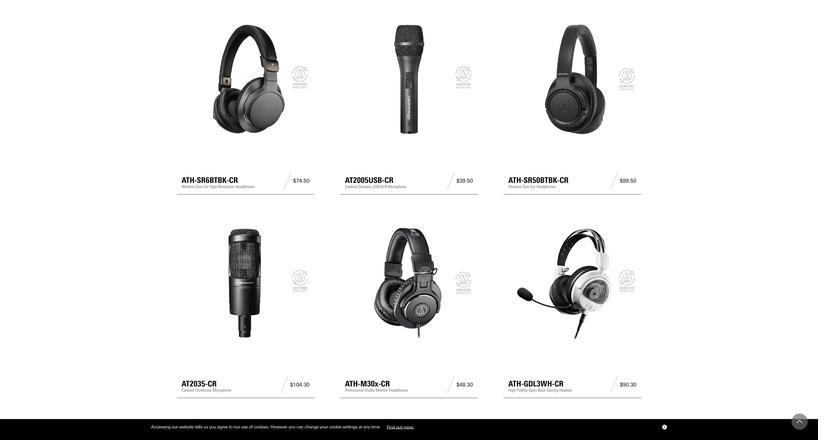 Task type: vqa. For each thing, say whether or not it's contained in the screenshot.
AT2005USB CR image
yes



Task type: describe. For each thing, give the bounding box(es) containing it.
use
[[241, 424, 248, 429]]

headphones inside ath-sr6btbk-cr wireless over-ear high-resolution headphones
[[236, 184, 255, 189]]

ath-gdl3wh-cr high-fidelity open-back gaming headset
[[509, 379, 572, 393]]

ath- for m30x-
[[345, 379, 361, 388]]

sr6btbk-
[[197, 175, 229, 185]]

dynamic
[[359, 184, 372, 189]]

settings
[[343, 424, 358, 429]]

out
[[396, 424, 402, 429]]

2 you from the left
[[289, 424, 296, 429]]

at
[[359, 424, 362, 429]]

divider line image for ath-sr6btbk-cr
[[282, 173, 293, 189]]

us
[[204, 424, 208, 429]]

however
[[271, 424, 288, 429]]

find
[[387, 424, 395, 429]]

cr for ath-m30x-cr
[[381, 379, 390, 388]]

tells
[[195, 424, 203, 429]]

high- inside ath-gdl3wh-cr high-fidelity open-back gaming headset
[[509, 388, 517, 393]]

divider line image for ath-sr50btbk-cr
[[609, 173, 620, 189]]

usb/xlr
[[373, 184, 387, 189]]

ath- for gdl3wh-
[[509, 379, 524, 388]]

find out more.
[[387, 424, 415, 429]]

wireless for ath-sr6btbk-cr
[[182, 184, 195, 189]]

$104.30
[[290, 382, 310, 388]]

studio
[[365, 388, 375, 393]]

cookies.
[[254, 424, 269, 429]]

can
[[297, 424, 304, 429]]

arrow up image
[[797, 419, 803, 425]]

microphone inside at2005usb-cr cardioid dynamic usb/xlr microphone
[[388, 184, 407, 189]]

ath sr50btbk cr image
[[509, 15, 637, 143]]

ath msr7bbk cr image
[[345, 423, 473, 440]]

cr inside at2035-cr cardioid condenser microphone
[[208, 379, 217, 388]]

cookie
[[329, 424, 342, 429]]

ath-m30x-cr professional studio monitor headphones
[[345, 379, 408, 393]]

microphone inside at2035-cr cardioid condenser microphone
[[213, 388, 231, 393]]

$48.30
[[457, 382, 473, 388]]

divider line image for at2035-cr
[[279, 377, 290, 393]]

to
[[229, 424, 233, 429]]

cr for ath-sr6btbk-cr
[[229, 175, 238, 185]]

time.
[[371, 424, 381, 429]]

ath sr6btbk cr image
[[182, 15, 310, 143]]

1 you from the left
[[209, 424, 216, 429]]

fidelity
[[517, 388, 528, 393]]

cr for ath-gdl3wh-cr
[[555, 379, 564, 388]]

at2035-cr cardioid condenser microphone
[[182, 379, 231, 393]]

ear for sr50btbk-
[[531, 184, 536, 189]]

more.
[[403, 424, 415, 429]]

headset
[[560, 388, 572, 393]]

sr50btbk-
[[524, 175, 560, 185]]

gdl3wh-
[[524, 379, 555, 388]]

change
[[305, 424, 319, 429]]

website
[[179, 424, 194, 429]]

at2035 cr image
[[182, 219, 310, 347]]

cardioid for at2005usb-cr
[[345, 184, 358, 189]]



Task type: locate. For each thing, give the bounding box(es) containing it.
2 over- from the left
[[523, 184, 531, 189]]

$90.30
[[620, 382, 637, 388]]

1 ear from the left
[[204, 184, 209, 189]]

ath-
[[182, 175, 197, 185], [509, 175, 524, 185], [345, 379, 361, 388], [509, 379, 524, 388]]

ath- for sr50btbk-
[[509, 175, 524, 185]]

0 horizontal spatial you
[[209, 424, 216, 429]]

1 vertical spatial cardioid
[[182, 388, 194, 393]]

cardioid inside at2035-cr cardioid condenser microphone
[[182, 388, 194, 393]]

condenser
[[195, 388, 212, 393]]

our right the to
[[234, 424, 240, 429]]

cardioid left dynamic
[[345, 184, 358, 189]]

ath- inside ath-m30x-cr professional studio monitor headphones
[[345, 379, 361, 388]]

ath-sr6btbk-cr wireless over-ear high-resolution headphones
[[182, 175, 255, 189]]

accessing
[[151, 424, 171, 429]]

0 horizontal spatial cardioid
[[182, 388, 194, 393]]

$39.50
[[457, 178, 473, 184]]

1 vertical spatial high-
[[509, 388, 517, 393]]

monitor
[[376, 388, 388, 393]]

1 our from the left
[[172, 424, 178, 429]]

your
[[320, 424, 328, 429]]

0 horizontal spatial ear
[[204, 184, 209, 189]]

find out more. link
[[382, 422, 419, 432]]

wireless inside ath-sr50btbk-cr wireless over-ear headphones
[[509, 184, 522, 189]]

of
[[249, 424, 253, 429]]

1 vertical spatial microphone
[[213, 388, 231, 393]]

our
[[172, 424, 178, 429], [234, 424, 240, 429]]

1 over- from the left
[[196, 184, 204, 189]]

headphones inside ath-sr50btbk-cr wireless over-ear headphones
[[537, 184, 556, 189]]

cardioid for at2035-cr
[[182, 388, 194, 393]]

1 horizontal spatial cardioid
[[345, 184, 358, 189]]

over-
[[196, 184, 204, 189], [523, 184, 531, 189]]

wireless inside ath-sr6btbk-cr wireless over-ear high-resolution headphones
[[182, 184, 195, 189]]

ath- for sr6btbk-
[[182, 175, 197, 185]]

microphone
[[388, 184, 407, 189], [213, 388, 231, 393]]

our left website
[[172, 424, 178, 429]]

1 wireless from the left
[[182, 184, 195, 189]]

over- inside ath-sr6btbk-cr wireless over-ear high-resolution headphones
[[196, 184, 204, 189]]

ath m30x cr image
[[345, 219, 473, 347]]

over- for sr6btbk-
[[196, 184, 204, 189]]

wireless left "sr50btbk-"
[[509, 184, 522, 189]]

cr inside ath-sr50btbk-cr wireless over-ear headphones
[[560, 175, 569, 185]]

0 horizontal spatial headphones
[[236, 184, 255, 189]]

0 vertical spatial high-
[[210, 184, 218, 189]]

resolution
[[218, 184, 235, 189]]

ear
[[204, 184, 209, 189], [531, 184, 536, 189]]

gaming
[[547, 388, 559, 393]]

0 vertical spatial microphone
[[388, 184, 407, 189]]

wireless for ath-sr50btbk-cr
[[509, 184, 522, 189]]

1 horizontal spatial wireless
[[509, 184, 522, 189]]

1 horizontal spatial you
[[289, 424, 296, 429]]

0 horizontal spatial over-
[[196, 184, 204, 189]]

ath- inside ath-gdl3wh-cr high-fidelity open-back gaming headset
[[509, 379, 524, 388]]

headphones inside ath-m30x-cr professional studio monitor headphones
[[389, 388, 408, 393]]

wireless
[[182, 184, 195, 189], [509, 184, 522, 189]]

divider line image
[[282, 173, 293, 189], [445, 173, 457, 189], [609, 173, 620, 189], [279, 377, 290, 393], [445, 377, 457, 393], [609, 377, 620, 393]]

2 horizontal spatial headphones
[[537, 184, 556, 189]]

cardioid left condenser
[[182, 388, 194, 393]]

divider line image for at2005usb-cr
[[445, 173, 457, 189]]

0 horizontal spatial wireless
[[182, 184, 195, 189]]

1 horizontal spatial our
[[234, 424, 240, 429]]

ear inside ath-sr50btbk-cr wireless over-ear headphones
[[531, 184, 536, 189]]

2 wireless from the left
[[509, 184, 522, 189]]

ath sr50btbw cr image
[[182, 423, 310, 440]]

high-
[[210, 184, 218, 189], [509, 388, 517, 393]]

divider line image for ath-m30x-cr
[[445, 377, 457, 393]]

cr for ath-sr50btbk-cr
[[560, 175, 569, 185]]

cr inside ath-sr6btbk-cr wireless over-ear high-resolution headphones
[[229, 175, 238, 185]]

cr inside ath-gdl3wh-cr high-fidelity open-back gaming headset
[[555, 379, 564, 388]]

headphones for ath-m30x-cr
[[389, 388, 408, 393]]

1 horizontal spatial headphones
[[389, 388, 408, 393]]

cr inside ath-m30x-cr professional studio monitor headphones
[[381, 379, 390, 388]]

you
[[209, 424, 216, 429], [289, 424, 296, 429]]

accessing our website tells us you agree to our use of cookies. however you can change your cookie settings at any time.
[[151, 424, 382, 429]]

microphone right usb/xlr
[[388, 184, 407, 189]]

m30x-
[[361, 379, 381, 388]]

ath- inside ath-sr50btbk-cr wireless over-ear headphones
[[509, 175, 524, 185]]

cross image
[[663, 426, 666, 428]]

headphones for ath-sr50btbk-cr
[[537, 184, 556, 189]]

1 horizontal spatial high-
[[509, 388, 517, 393]]

$74.50
[[293, 178, 310, 184]]

0 horizontal spatial microphone
[[213, 388, 231, 393]]

cardioid
[[345, 184, 358, 189], [182, 388, 194, 393]]

0 vertical spatial cardioid
[[345, 184, 358, 189]]

ear for sr6btbk-
[[204, 184, 209, 189]]

any
[[364, 424, 370, 429]]

1 horizontal spatial ear
[[531, 184, 536, 189]]

open-
[[529, 388, 538, 393]]

0 horizontal spatial high-
[[210, 184, 218, 189]]

cr
[[229, 175, 238, 185], [385, 175, 394, 185], [560, 175, 569, 185], [208, 379, 217, 388], [381, 379, 390, 388], [555, 379, 564, 388]]

ear inside ath-sr6btbk-cr wireless over-ear high-resolution headphones
[[204, 184, 209, 189]]

professional
[[345, 388, 364, 393]]

at2005usb-
[[345, 175, 385, 185]]

you right us at the bottom left of page
[[209, 424, 216, 429]]

$99.50
[[620, 178, 637, 184]]

at2035-
[[182, 379, 208, 388]]

ath-sr50btbk-cr wireless over-ear headphones
[[509, 175, 569, 189]]

back
[[538, 388, 546, 393]]

high- inside ath-sr6btbk-cr wireless over-ear high-resolution headphones
[[210, 184, 218, 189]]

1 horizontal spatial microphone
[[388, 184, 407, 189]]

cardioid inside at2005usb-cr cardioid dynamic usb/xlr microphone
[[345, 184, 358, 189]]

2 our from the left
[[234, 424, 240, 429]]

cr inside at2005usb-cr cardioid dynamic usb/xlr microphone
[[385, 175, 394, 185]]

headphones
[[236, 184, 255, 189], [537, 184, 556, 189], [389, 388, 408, 393]]

wireless left sr6btbk-
[[182, 184, 195, 189]]

1 horizontal spatial over-
[[523, 184, 531, 189]]

over- inside ath-sr50btbk-cr wireless over-ear headphones
[[523, 184, 531, 189]]

agree
[[217, 424, 228, 429]]

ath- inside ath-sr6btbk-cr wireless over-ear high-resolution headphones
[[182, 175, 197, 185]]

over- for sr50btbk-
[[523, 184, 531, 189]]

at2005usb cr image
[[345, 15, 473, 143]]

divider line image for ath-gdl3wh-cr
[[609, 377, 620, 393]]

0 horizontal spatial our
[[172, 424, 178, 429]]

ath-gdl3 gaming headset in white color with boom microphone image
[[509, 219, 637, 347]]

you left can
[[289, 424, 296, 429]]

microphone right condenser
[[213, 388, 231, 393]]

2 ear from the left
[[531, 184, 536, 189]]

at2005usb-cr cardioid dynamic usb/xlr microphone
[[345, 175, 407, 189]]



